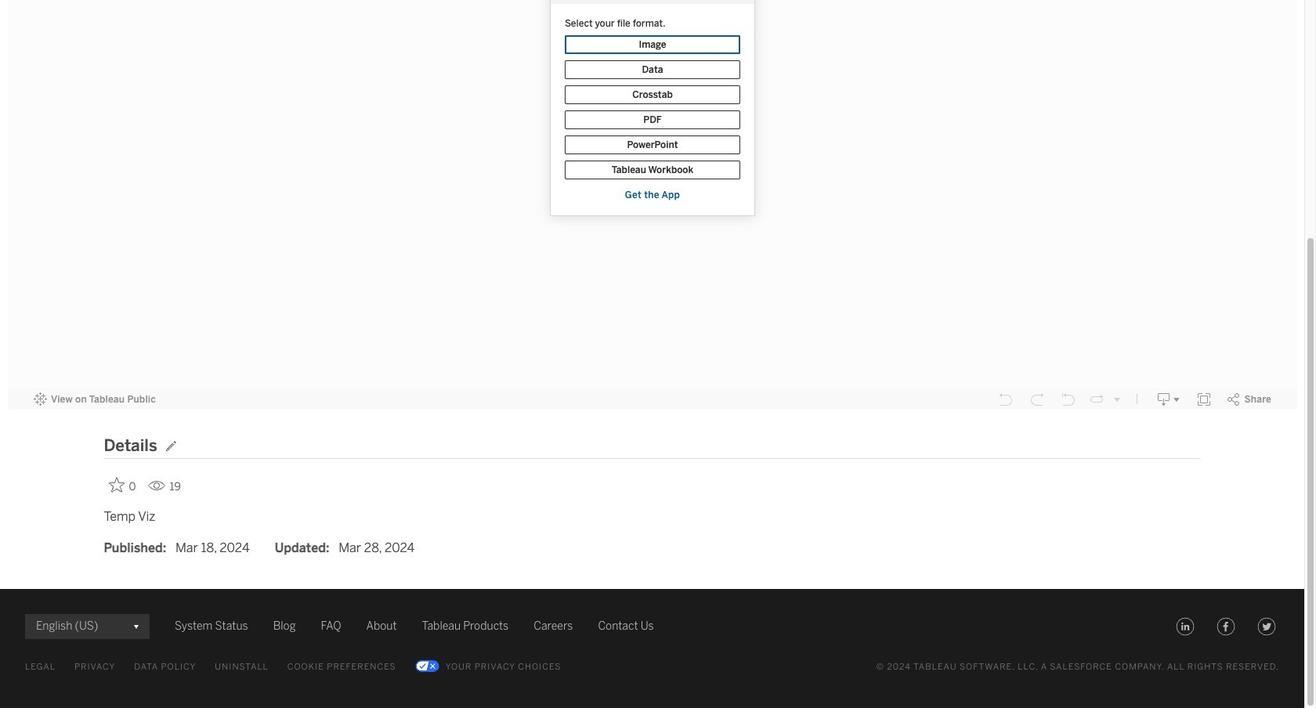 Task type: locate. For each thing, give the bounding box(es) containing it.
Add Favorite button
[[104, 473, 141, 498]]



Task type: describe. For each thing, give the bounding box(es) containing it.
add favorite image
[[109, 477, 124, 493]]

selected language element
[[36, 614, 139, 639]]



Task type: vqa. For each thing, say whether or not it's contained in the screenshot.
add favorite icon
yes



